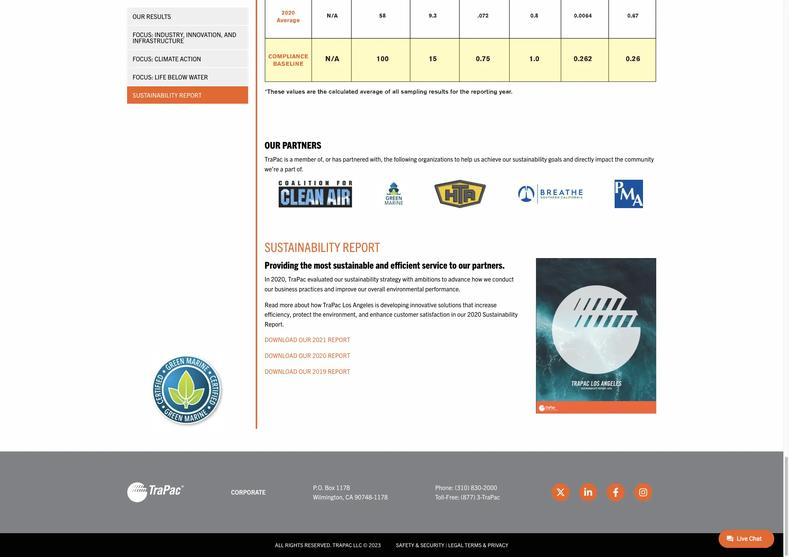 Task type: locate. For each thing, give the bounding box(es) containing it.
(310)
[[455, 484, 470, 491]]

1 horizontal spatial 1178
[[374, 493, 388, 501]]

member
[[294, 155, 316, 163]]

has
[[332, 155, 342, 163]]

ambitions
[[415, 275, 441, 283]]

and right goals
[[564, 155, 573, 163]]

of,
[[318, 155, 324, 163]]

download our 2019 report
[[265, 367, 350, 375]]

1 horizontal spatial sustainability report
[[265, 239, 380, 255]]

1 vertical spatial sustainability
[[265, 239, 340, 255]]

focus: for focus: industry, innovation, and infrastructure
[[133, 31, 153, 38]]

1 vertical spatial how
[[311, 301, 322, 308]]

and down angeles
[[359, 310, 369, 318]]

footer
[[0, 452, 784, 557]]

a
[[290, 155, 293, 163], [280, 165, 283, 172]]

1 horizontal spatial 2020
[[468, 310, 481, 318]]

sustainability inside trapac is a member of, or has partnered with, the following organizations to help us achieve our sustainability goals and directly impact the community we're a part of.
[[513, 155, 547, 163]]

download
[[265, 336, 297, 343], [265, 352, 297, 359], [265, 367, 297, 375]]

sustainability
[[133, 91, 178, 99], [265, 239, 340, 255]]

sustainability left goals
[[513, 155, 547, 163]]

infrastructure
[[133, 37, 184, 44]]

trapac
[[265, 155, 283, 163], [288, 275, 306, 283], [323, 301, 341, 308], [482, 493, 500, 501]]

developing
[[381, 301, 409, 308]]

our right in on the right
[[458, 310, 466, 318]]

2020 down "that"
[[468, 310, 481, 318]]

1 & from the left
[[416, 542, 419, 548]]

more
[[280, 301, 293, 308]]

1178 right ca
[[374, 493, 388, 501]]

download for download our 2020 report
[[265, 352, 297, 359]]

report up download our 2019 report
[[328, 352, 350, 359]]

1 vertical spatial a
[[280, 165, 283, 172]]

|
[[446, 542, 447, 548]]

focus: left climate
[[133, 55, 153, 62]]

0 horizontal spatial is
[[284, 155, 288, 163]]

our results
[[133, 12, 171, 20]]

download for download our 2019 report
[[265, 367, 297, 375]]

& right terms
[[483, 542, 487, 548]]

1 horizontal spatial a
[[290, 155, 293, 163]]

protect
[[293, 310, 312, 318]]

corporate
[[231, 488, 266, 496]]

how
[[472, 275, 483, 283], [311, 301, 322, 308]]

2 focus: from the top
[[133, 55, 153, 62]]

the right protect
[[313, 310, 322, 318]]

and inside trapac is a member of, or has partnered with, the following organizations to help us achieve our sustainability goals and directly impact the community we're a part of.
[[564, 155, 573, 163]]

footer containing p.o. box 1178
[[0, 452, 784, 557]]

0 vertical spatial sustainability
[[513, 155, 547, 163]]

our left results
[[133, 12, 145, 20]]

0 vertical spatial is
[[284, 155, 288, 163]]

performance.
[[425, 285, 461, 293]]

report down focus: life below water link
[[179, 91, 202, 99]]

sustainable
[[333, 259, 374, 271]]

1 vertical spatial focus:
[[133, 55, 153, 62]]

0 vertical spatial to
[[455, 155, 460, 163]]

1 vertical spatial sustainability
[[345, 275, 379, 283]]

focus: for focus: climate action
[[133, 55, 153, 62]]

report right 2019
[[328, 367, 350, 375]]

we
[[484, 275, 491, 283]]

download for download our 2021 report
[[265, 336, 297, 343]]

1 download from the top
[[265, 336, 297, 343]]

our left 2021
[[299, 336, 311, 343]]

directly
[[575, 155, 594, 163]]

sustainability down "life" at the left top of page
[[133, 91, 178, 99]]

organizations
[[418, 155, 453, 163]]

3 download from the top
[[265, 367, 297, 375]]

trapac up environment,
[[323, 301, 341, 308]]

partners.
[[472, 259, 505, 271]]

0 horizontal spatial &
[[416, 542, 419, 548]]

3-
[[477, 493, 482, 501]]

830-
[[471, 484, 483, 491]]

sustainability report
[[133, 91, 202, 99], [265, 239, 380, 255]]

2 & from the left
[[483, 542, 487, 548]]

2 vertical spatial focus:
[[133, 73, 153, 81]]

our
[[503, 155, 511, 163], [459, 259, 470, 271], [335, 275, 343, 283], [265, 285, 273, 293], [358, 285, 367, 293], [458, 310, 466, 318]]

sustainability down sustainable on the top of the page
[[345, 275, 379, 283]]

to inside in 2020, trapac evaluated our sustainability strategy with ambitions to advance how we conduct our business practices and improve our overall environmental performance.
[[442, 275, 447, 283]]

solutions
[[438, 301, 462, 308]]

0 horizontal spatial 2020
[[313, 352, 326, 359]]

how inside in 2020, trapac evaluated our sustainability strategy with ambitions to advance how we conduct our business practices and improve our overall environmental performance.
[[472, 275, 483, 283]]

0 vertical spatial how
[[472, 275, 483, 283]]

trapac down 2000
[[482, 493, 500, 501]]

the right "with," on the top left of the page
[[384, 155, 393, 163]]

partnered
[[343, 155, 369, 163]]

1 horizontal spatial sustainability
[[265, 239, 340, 255]]

how left we
[[472, 275, 483, 283]]

2021
[[313, 336, 326, 343]]

or
[[326, 155, 331, 163]]

1 focus: from the top
[[133, 31, 153, 38]]

with
[[403, 275, 413, 283]]

is up part
[[284, 155, 288, 163]]

a up part
[[290, 155, 293, 163]]

is
[[284, 155, 288, 163], [375, 301, 379, 308]]

to up 'advance'
[[449, 259, 457, 271]]

report right 2021
[[328, 336, 350, 343]]

how right about
[[311, 301, 322, 308]]

report for download our 2021 report
[[328, 336, 350, 343]]

focus: life below water
[[133, 73, 208, 81]]

0 vertical spatial focus:
[[133, 31, 153, 38]]

and down evaluated
[[324, 285, 334, 293]]

3 focus: from the top
[[133, 73, 153, 81]]

0 horizontal spatial how
[[311, 301, 322, 308]]

focus: down our results on the left of the page
[[133, 31, 153, 38]]

our up the download our 2019 report link at left
[[299, 352, 311, 359]]

2 vertical spatial to
[[442, 275, 447, 283]]

our up 'advance'
[[459, 259, 470, 271]]

report.
[[265, 320, 284, 328]]

report up sustainable on the top of the page
[[343, 239, 380, 255]]

and inside the read more about how trapac los angeles is developing innovative solutions that increase efficiency, protect the environment, and enhance customer satisfaction in our 2020 sustainability report.
[[359, 310, 369, 318]]

1 horizontal spatial sustainability
[[513, 155, 547, 163]]

download down download our 2020 report
[[265, 367, 297, 375]]

90748-
[[355, 493, 374, 501]]

&
[[416, 542, 419, 548], [483, 542, 487, 548]]

1178 up ca
[[336, 484, 350, 491]]

focus: industry, innovation, and infrastructure
[[133, 31, 236, 44]]

about
[[295, 301, 310, 308]]

trapac
[[333, 542, 352, 548]]

is up enhance at the bottom
[[375, 301, 379, 308]]

our for download our 2021 report
[[299, 336, 311, 343]]

all
[[275, 542, 284, 548]]

to
[[455, 155, 460, 163], [449, 259, 457, 271], [442, 275, 447, 283]]

trapac inside phone: (310) 830-2000 toll-free: (877) 3-trapac
[[482, 493, 500, 501]]

focus: inside focus: industry, innovation, and infrastructure
[[133, 31, 153, 38]]

to left help
[[455, 155, 460, 163]]

climate
[[155, 55, 179, 62]]

to inside trapac is a member of, or has partnered with, the following organizations to help us achieve our sustainability goals and directly impact the community we're a part of.
[[455, 155, 460, 163]]

impact
[[596, 155, 614, 163]]

life
[[155, 73, 166, 81]]

our down in
[[265, 285, 273, 293]]

1 horizontal spatial how
[[472, 275, 483, 283]]

practices
[[299, 285, 323, 293]]

0 vertical spatial download
[[265, 336, 297, 343]]

sustainability report down the focus: life below water
[[133, 91, 202, 99]]

download down the report.
[[265, 336, 297, 343]]

1 vertical spatial sustainability report
[[265, 239, 380, 255]]

security
[[420, 542, 445, 548]]

0 vertical spatial 2020
[[468, 310, 481, 318]]

strategy
[[380, 275, 401, 283]]

0 vertical spatial sustainability report
[[133, 91, 202, 99]]

2020 up 2019
[[313, 352, 326, 359]]

report for download our 2019 report
[[328, 367, 350, 375]]

2 download from the top
[[265, 352, 297, 359]]

sustainability up most
[[265, 239, 340, 255]]

1 horizontal spatial is
[[375, 301, 379, 308]]

2020
[[468, 310, 481, 318], [313, 352, 326, 359]]

the right 'impact'
[[615, 155, 624, 163]]

1 vertical spatial 1178
[[374, 493, 388, 501]]

p.o.
[[313, 484, 324, 491]]

1 vertical spatial is
[[375, 301, 379, 308]]

& right safety
[[416, 542, 419, 548]]

is inside the read more about how trapac los angeles is developing innovative solutions that increase efficiency, protect the environment, and enhance customer satisfaction in our 2020 sustainability report.
[[375, 301, 379, 308]]

1 vertical spatial download
[[265, 352, 297, 359]]

0 vertical spatial sustainability
[[133, 91, 178, 99]]

and
[[564, 155, 573, 163], [376, 259, 389, 271], [324, 285, 334, 293], [359, 310, 369, 318]]

our left 2019
[[299, 367, 311, 375]]

focus: left "life" at the left top of page
[[133, 73, 153, 81]]

(877)
[[461, 493, 476, 501]]

achieve
[[481, 155, 501, 163]]

0 horizontal spatial 1178
[[336, 484, 350, 491]]

goals
[[549, 155, 562, 163]]

our inside trapac is a member of, or has partnered with, the following organizations to help us achieve our sustainability goals and directly impact the community we're a part of.
[[503, 155, 511, 163]]

1 vertical spatial to
[[449, 259, 457, 271]]

environment,
[[323, 310, 357, 318]]

water
[[189, 73, 208, 81]]

0 horizontal spatial sustainability report
[[133, 91, 202, 99]]

safety
[[396, 542, 414, 548]]

2019
[[313, 367, 326, 375]]

report
[[179, 91, 202, 99], [343, 239, 380, 255], [328, 336, 350, 343], [328, 352, 350, 359], [328, 367, 350, 375]]

our right achieve at the top of page
[[503, 155, 511, 163]]

a left part
[[280, 165, 283, 172]]

1 horizontal spatial &
[[483, 542, 487, 548]]

innovative
[[410, 301, 437, 308]]

1178
[[336, 484, 350, 491], [374, 493, 388, 501]]

to up performance.
[[442, 275, 447, 283]]

sustainability
[[513, 155, 547, 163], [345, 275, 379, 283]]

corporate image
[[127, 482, 184, 503]]

download our 2020 report
[[265, 352, 350, 359]]

0 horizontal spatial sustainability
[[345, 275, 379, 283]]

trapac up we're
[[265, 155, 283, 163]]

the
[[384, 155, 393, 163], [615, 155, 624, 163], [300, 259, 312, 271], [313, 310, 322, 318]]

2 vertical spatial download
[[265, 367, 297, 375]]

the inside the read more about how trapac los angeles is developing innovative solutions that increase efficiency, protect the environment, and enhance customer satisfaction in our 2020 sustainability report.
[[313, 310, 322, 318]]

our up improve
[[335, 275, 343, 283]]

help
[[461, 155, 473, 163]]

ca
[[346, 493, 353, 501]]

satisfaction
[[420, 310, 450, 318]]

sustainability report up most
[[265, 239, 380, 255]]

safety & security | legal terms & privacy
[[396, 542, 509, 548]]

download up download our 2019 report
[[265, 352, 297, 359]]

and
[[224, 31, 236, 38]]

0 vertical spatial a
[[290, 155, 293, 163]]

trapac up business
[[288, 275, 306, 283]]



Task type: describe. For each thing, give the bounding box(es) containing it.
in
[[451, 310, 456, 318]]

box
[[325, 484, 335, 491]]

partners
[[282, 139, 322, 151]]

legal terms & privacy link
[[448, 542, 509, 548]]

los
[[343, 301, 352, 308]]

efficiency,
[[265, 310, 291, 318]]

©
[[363, 542, 368, 548]]

trapac inside in 2020, trapac evaluated our sustainability strategy with ambitions to advance how we conduct our business practices and improve our overall environmental performance.
[[288, 275, 306, 283]]

is inside trapac is a member of, or has partnered with, the following organizations to help us achieve our sustainability goals and directly impact the community we're a part of.
[[284, 155, 288, 163]]

angeles
[[353, 301, 374, 308]]

focus: climate action
[[133, 55, 201, 62]]

of.
[[297, 165, 304, 172]]

legal
[[448, 542, 464, 548]]

free:
[[446, 493, 460, 501]]

trapac inside the read more about how trapac los angeles is developing innovative solutions that increase efficiency, protect the environment, and enhance customer satisfaction in our 2020 sustainability report.
[[323, 301, 341, 308]]

download our 2021 report link
[[265, 336, 350, 343]]

our for download our 2020 report
[[299, 352, 311, 359]]

download our 2019 report link
[[265, 367, 350, 375]]

sustainability report inside sustainability report link
[[133, 91, 202, 99]]

focus: life below water link
[[127, 68, 248, 86]]

focus: industry, innovation, and infrastructure link
[[127, 26, 248, 49]]

0 horizontal spatial a
[[280, 165, 283, 172]]

business
[[275, 285, 298, 293]]

2020 inside the read more about how trapac los angeles is developing innovative solutions that increase efficiency, protect the environment, and enhance customer satisfaction in our 2020 sustainability report.
[[468, 310, 481, 318]]

privacy
[[488, 542, 509, 548]]

below
[[168, 73, 188, 81]]

our partners
[[265, 139, 322, 151]]

industry,
[[155, 31, 185, 38]]

action
[[180, 55, 201, 62]]

increase
[[475, 301, 497, 308]]

trapac inside trapac is a member of, or has partnered with, the following organizations to help us achieve our sustainability goals and directly impact the community we're a part of.
[[265, 155, 283, 163]]

llc
[[353, 542, 362, 548]]

our results link
[[127, 8, 248, 25]]

download our 2020 report link
[[265, 352, 350, 359]]

enhance
[[370, 310, 393, 318]]

phone: (310) 830-2000 toll-free: (877) 3-trapac
[[435, 484, 500, 501]]

sustainability report link
[[127, 86, 248, 104]]

read
[[265, 301, 278, 308]]

safety & security link
[[396, 542, 445, 548]]

our for download our 2019 report
[[299, 367, 311, 375]]

in
[[265, 275, 270, 283]]

improve
[[336, 285, 357, 293]]

us
[[474, 155, 480, 163]]

0 horizontal spatial sustainability
[[133, 91, 178, 99]]

wilmington,
[[313, 493, 344, 501]]

most
[[314, 259, 331, 271]]

our inside the read more about how trapac los angeles is developing innovative solutions that increase efficiency, protect the environment, and enhance customer satisfaction in our 2020 sustainability report.
[[458, 310, 466, 318]]

and inside in 2020, trapac evaluated our sustainability strategy with ambitions to advance how we conduct our business practices and improve our overall environmental performance.
[[324, 285, 334, 293]]

innovation,
[[186, 31, 223, 38]]

our up we're
[[265, 139, 281, 151]]

following
[[394, 155, 417, 163]]

download our 2021 report
[[265, 336, 350, 343]]

1 vertical spatial 2020
[[313, 352, 326, 359]]

toll-
[[435, 493, 446, 501]]

p.o. box 1178 wilmington, ca 90748-1178
[[313, 484, 388, 501]]

focus: for focus: life below water
[[133, 73, 153, 81]]

providing the most sustainable and efficient service to our partners.
[[265, 259, 505, 271]]

how inside the read more about how trapac los angeles is developing innovative solutions that increase efficiency, protect the environment, and enhance customer satisfaction in our 2020 sustainability report.
[[311, 301, 322, 308]]

community
[[625, 155, 654, 163]]

overall
[[368, 285, 385, 293]]

report for download our 2020 report
[[328, 352, 350, 359]]

2020,
[[271, 275, 287, 283]]

advance
[[448, 275, 470, 283]]

conduct
[[493, 275, 514, 283]]

sustainability inside in 2020, trapac evaluated our sustainability strategy with ambitions to advance how we conduct our business practices and improve our overall environmental performance.
[[345, 275, 379, 283]]

2000
[[483, 484, 497, 491]]

2023
[[369, 542, 381, 548]]

service
[[422, 259, 448, 271]]

and up strategy
[[376, 259, 389, 271]]

the left most
[[300, 259, 312, 271]]

providing
[[265, 259, 298, 271]]

0 vertical spatial 1178
[[336, 484, 350, 491]]

sustainability
[[483, 310, 518, 318]]

rights
[[285, 542, 303, 548]]

our left overall at the bottom
[[358, 285, 367, 293]]

trapac is a member of, or has partnered with, the following organizations to help us achieve our sustainability goals and directly impact the community we're a part of.
[[265, 155, 654, 172]]

with,
[[370, 155, 383, 163]]

environmental
[[387, 285, 424, 293]]

evaluated
[[308, 275, 333, 283]]

terms
[[465, 542, 482, 548]]

we're
[[265, 165, 279, 172]]

part
[[285, 165, 296, 172]]

reserved.
[[305, 542, 332, 548]]

customer
[[394, 310, 419, 318]]

results
[[146, 12, 171, 20]]

phone:
[[435, 484, 454, 491]]

that
[[463, 301, 473, 308]]

read more about how trapac los angeles is developing innovative solutions that increase efficiency, protect the environment, and enhance customer satisfaction in our 2020 sustainability report.
[[265, 301, 518, 328]]



Task type: vqa. For each thing, say whether or not it's contained in the screenshot.
2021
yes



